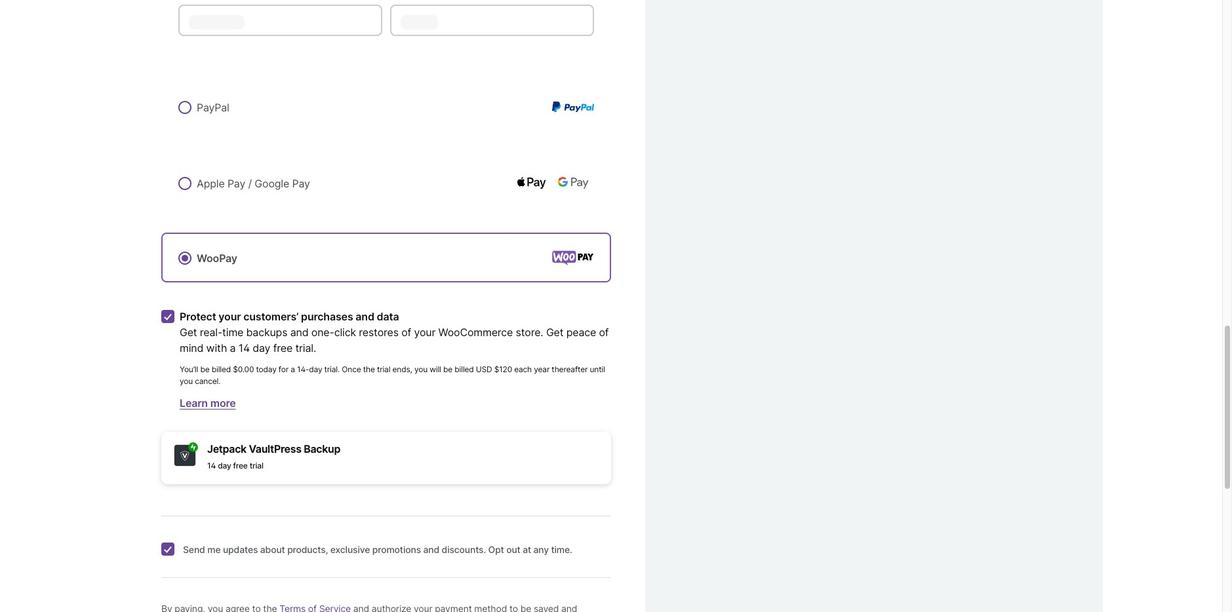 Task type: describe. For each thing, give the bounding box(es) containing it.
trial. inside you'll be billed $0.00 today for a 14-day trial. once the trial ends, you will be billed usd $120 each year thereafter until you cancel.
[[325, 365, 340, 375]]

about
[[260, 545, 285, 556]]

with
[[206, 342, 227, 355]]

one-
[[312, 326, 334, 339]]

google
[[255, 177, 289, 190]]

store.
[[516, 326, 544, 339]]

day inside jetpack vaultpress backup 14 day free trial
[[218, 461, 231, 471]]

apple
[[197, 177, 225, 190]]

you'll
[[180, 365, 198, 375]]

woopay
[[197, 252, 237, 265]]

once
[[342, 365, 361, 375]]

0 horizontal spatial your
[[219, 311, 241, 324]]

protect
[[180, 311, 216, 324]]

the
[[363, 365, 375, 375]]

14 inside jetpack vaultpress backup 14 day free trial
[[207, 461, 216, 471]]

each
[[515, 365, 532, 375]]

me
[[207, 545, 221, 556]]

2 get from the left
[[547, 326, 564, 339]]

$120
[[495, 365, 512, 375]]

a inside you'll be billed $0.00 today for a 14-day trial. once the trial ends, you will be billed usd $120 each year thereafter until you cancel.
[[291, 365, 295, 375]]

1 pay from the left
[[228, 177, 245, 190]]

2 pay from the left
[[292, 177, 310, 190]]

at
[[523, 545, 531, 556]]

promotions
[[373, 545, 421, 556]]

woocommerce
[[439, 326, 513, 339]]

1 vertical spatial you
[[180, 377, 193, 387]]

2 vertical spatial and
[[424, 545, 440, 556]]

1 get from the left
[[180, 326, 197, 339]]

vaultpress
[[249, 443, 302, 456]]

backups
[[246, 326, 288, 339]]

Send me updates about products, exclusive promotions and discounts. Opt out at any time. checkbox
[[161, 543, 175, 557]]

apple pay logo image
[[510, 170, 552, 196]]

0 vertical spatial you
[[415, 365, 428, 375]]

1 be from the left
[[200, 365, 210, 375]]

paypal logo image
[[552, 102, 594, 112]]

1 billed from the left
[[212, 365, 231, 375]]

a inside the get real-time backups and one-click restores of your woocommerce store. get peace of mind with a 14 day free trial.
[[230, 342, 236, 355]]

learn
[[180, 397, 208, 410]]

protect your customers' purchases and data
[[180, 311, 399, 324]]

peace
[[567, 326, 597, 339]]

thereafter
[[552, 365, 588, 375]]

and for purchases
[[356, 311, 375, 324]]

click
[[334, 326, 356, 339]]

14 inside the get real-time backups and one-click restores of your woocommerce store. get peace of mind with a 14 day free trial.
[[239, 342, 250, 355]]

jetpack
[[207, 443, 247, 456]]

your inside the get real-time backups and one-click restores of your woocommerce store. get peace of mind with a 14 day free trial.
[[414, 326, 436, 339]]

apple pay / google pay
[[197, 177, 310, 190]]

today
[[256, 365, 277, 375]]

learn more link
[[180, 397, 236, 410]]

day inside you'll be billed $0.00 today for a 14-day trial. once the trial ends, you will be billed usd $120 each year thereafter until you cancel.
[[309, 365, 322, 375]]

ends,
[[393, 365, 413, 375]]

2 be from the left
[[444, 365, 453, 375]]



Task type: vqa. For each thing, say whether or not it's contained in the screenshot.
time.
yes



Task type: locate. For each thing, give the bounding box(es) containing it.
opt
[[489, 545, 504, 556]]

of right restores
[[402, 326, 412, 339]]

customers'
[[244, 311, 299, 324]]

get
[[180, 326, 197, 339], [547, 326, 564, 339]]

data
[[377, 311, 399, 324]]

14
[[239, 342, 250, 355], [207, 461, 216, 471]]

0 horizontal spatial you
[[180, 377, 193, 387]]

day down backups
[[253, 342, 271, 355]]

0 horizontal spatial trial
[[250, 461, 264, 471]]

1 vertical spatial a
[[291, 365, 295, 375]]

1 horizontal spatial be
[[444, 365, 453, 375]]

get real-time backups and one-click restores of your woocommerce store. get peace of mind with a 14 day free trial.
[[180, 326, 609, 355]]

a right 'for'
[[291, 365, 295, 375]]

$0.00
[[233, 365, 254, 375]]

/
[[248, 177, 252, 190]]

0 vertical spatial 14
[[239, 342, 250, 355]]

1 vertical spatial trial.
[[325, 365, 340, 375]]

None checkbox
[[161, 311, 175, 324]]

day right 'for'
[[309, 365, 322, 375]]

learn more
[[180, 397, 236, 410]]

free down jetpack
[[233, 461, 248, 471]]

trial inside jetpack vaultpress backup 14 day free trial
[[250, 461, 264, 471]]

trial inside you'll be billed $0.00 today for a 14-day trial. once the trial ends, you will be billed usd $120 each year thereafter until you cancel.
[[377, 365, 391, 375]]

0 horizontal spatial trial.
[[296, 342, 316, 355]]

trial. inside the get real-time backups and one-click restores of your woocommerce store. get peace of mind with a 14 day free trial.
[[296, 342, 316, 355]]

products,
[[287, 545, 328, 556]]

woopay logo image
[[552, 251, 594, 265]]

0 vertical spatial trial.
[[296, 342, 316, 355]]

0 horizontal spatial of
[[402, 326, 412, 339]]

billed left usd
[[455, 365, 474, 375]]

free inside the get real-time backups and one-click restores of your woocommerce store. get peace of mind with a 14 day free trial.
[[273, 342, 293, 355]]

1 horizontal spatial of
[[599, 326, 609, 339]]

send
[[183, 545, 205, 556]]

0 horizontal spatial billed
[[212, 365, 231, 375]]

time
[[223, 326, 244, 339]]

of
[[402, 326, 412, 339], [599, 326, 609, 339]]

for
[[279, 365, 289, 375]]

a
[[230, 342, 236, 355], [291, 365, 295, 375]]

0 horizontal spatial a
[[230, 342, 236, 355]]

paypal
[[197, 101, 229, 114]]

1 horizontal spatial free
[[273, 342, 293, 355]]

any
[[534, 545, 549, 556]]

of right 'peace'
[[599, 326, 609, 339]]

1 horizontal spatial you
[[415, 365, 428, 375]]

2 vertical spatial day
[[218, 461, 231, 471]]

0 horizontal spatial 14
[[207, 461, 216, 471]]

send me updates about products, exclusive promotions and discounts. opt out at any time.
[[183, 545, 573, 556]]

0 horizontal spatial be
[[200, 365, 210, 375]]

1 horizontal spatial a
[[291, 365, 295, 375]]

14-
[[297, 365, 309, 375]]

year
[[534, 365, 550, 375]]

1 vertical spatial day
[[309, 365, 322, 375]]

1 vertical spatial 14
[[207, 461, 216, 471]]

your up will
[[414, 326, 436, 339]]

jetpack vaultpress backup link
[[207, 443, 601, 456]]

1 horizontal spatial your
[[414, 326, 436, 339]]

get right store.
[[547, 326, 564, 339]]

0 vertical spatial free
[[273, 342, 293, 355]]

0 horizontal spatial day
[[218, 461, 231, 471]]

1 horizontal spatial billed
[[455, 365, 474, 375]]

you'll be billed $0.00 today for a 14-day trial. once the trial ends, you will be billed usd $120 each year thereafter until you cancel.
[[180, 365, 605, 387]]

cancel.
[[195, 377, 221, 387]]

free up 'for'
[[273, 342, 293, 355]]

trial. up 14-
[[296, 342, 316, 355]]

and down protect your customers' purchases and data
[[290, 326, 309, 339]]

billed up cancel.
[[212, 365, 231, 375]]

1 vertical spatial and
[[290, 326, 309, 339]]

your
[[219, 311, 241, 324], [414, 326, 436, 339]]

0 horizontal spatial free
[[233, 461, 248, 471]]

your up the time
[[219, 311, 241, 324]]

real-
[[200, 326, 223, 339]]

time.
[[551, 545, 573, 556]]

pay left /
[[228, 177, 245, 190]]

and up restores
[[356, 311, 375, 324]]

mind
[[180, 342, 204, 355]]

jetpack vaultpress backup 14 day free trial
[[207, 443, 341, 471]]

1 horizontal spatial 14
[[239, 342, 250, 355]]

will
[[430, 365, 441, 375]]

2 billed from the left
[[455, 365, 474, 375]]

0 vertical spatial your
[[219, 311, 241, 324]]

day
[[253, 342, 271, 355], [309, 365, 322, 375], [218, 461, 231, 471]]

trial.
[[296, 342, 316, 355], [325, 365, 340, 375]]

1 horizontal spatial day
[[253, 342, 271, 355]]

2 horizontal spatial and
[[424, 545, 440, 556]]

0 horizontal spatial pay
[[228, 177, 245, 190]]

1 horizontal spatial trial
[[377, 365, 391, 375]]

a down the time
[[230, 342, 236, 355]]

restores
[[359, 326, 399, 339]]

be right will
[[444, 365, 453, 375]]

get up mind
[[180, 326, 197, 339]]

purchases
[[301, 311, 353, 324]]

discounts.
[[442, 545, 486, 556]]

day inside the get real-time backups and one-click restores of your woocommerce store. get peace of mind with a 14 day free trial.
[[253, 342, 271, 355]]

14 down jetpack
[[207, 461, 216, 471]]

more
[[210, 397, 236, 410]]

backup
[[304, 443, 341, 456]]

and for backups
[[290, 326, 309, 339]]

2 of from the left
[[599, 326, 609, 339]]

pay
[[228, 177, 245, 190], [292, 177, 310, 190]]

1 horizontal spatial trial.
[[325, 365, 340, 375]]

until
[[590, 365, 605, 375]]

usd
[[476, 365, 492, 375]]

and
[[356, 311, 375, 324], [290, 326, 309, 339], [424, 545, 440, 556]]

1 horizontal spatial and
[[356, 311, 375, 324]]

and inside the get real-time backups and one-click restores of your woocommerce store. get peace of mind with a 14 day free trial.
[[290, 326, 309, 339]]

1 horizontal spatial pay
[[292, 177, 310, 190]]

2 horizontal spatial day
[[309, 365, 322, 375]]

1 of from the left
[[402, 326, 412, 339]]

trial
[[377, 365, 391, 375], [250, 461, 264, 471]]

free inside jetpack vaultpress backup 14 day free trial
[[233, 461, 248, 471]]

0 horizontal spatial and
[[290, 326, 309, 339]]

0 vertical spatial trial
[[377, 365, 391, 375]]

trial down the vaultpress
[[250, 461, 264, 471]]

1 vertical spatial trial
[[250, 461, 264, 471]]

1 vertical spatial your
[[414, 326, 436, 339]]

1 horizontal spatial get
[[547, 326, 564, 339]]

out
[[507, 545, 521, 556]]

you
[[415, 365, 428, 375], [180, 377, 193, 387]]

trial. left once
[[325, 365, 340, 375]]

14 down the time
[[239, 342, 250, 355]]

you down you'll
[[180, 377, 193, 387]]

0 vertical spatial and
[[356, 311, 375, 324]]

1 vertical spatial free
[[233, 461, 248, 471]]

be
[[200, 365, 210, 375], [444, 365, 453, 375]]

pay right google
[[292, 177, 310, 190]]

updates
[[223, 545, 258, 556]]

day down jetpack
[[218, 461, 231, 471]]

trial right the the on the bottom left
[[377, 365, 391, 375]]

billed
[[212, 365, 231, 375], [455, 365, 474, 375]]

google pay logo image
[[552, 170, 594, 196]]

0 vertical spatial day
[[253, 342, 271, 355]]

free
[[273, 342, 293, 355], [233, 461, 248, 471]]

exclusive
[[331, 545, 370, 556]]

0 horizontal spatial get
[[180, 326, 197, 339]]

be up cancel.
[[200, 365, 210, 375]]

and left discounts.
[[424, 545, 440, 556]]

0 vertical spatial a
[[230, 342, 236, 355]]

you left will
[[415, 365, 428, 375]]



